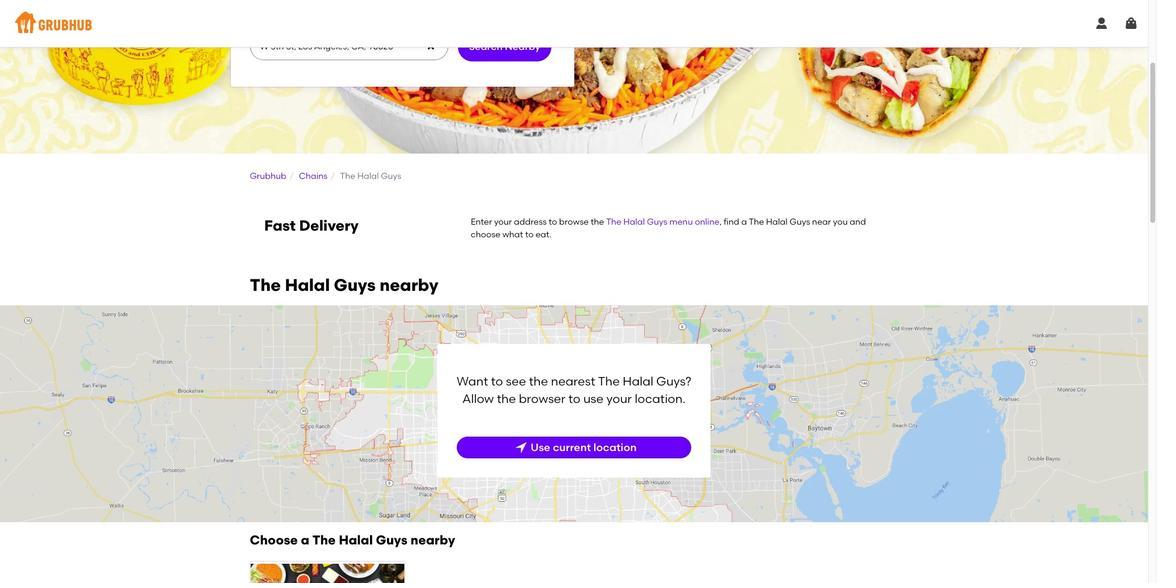 Task type: vqa. For each thing, say whether or not it's contained in the screenshot.
Wrap
no



Task type: describe. For each thing, give the bounding box(es) containing it.
2 horizontal spatial the
[[591, 217, 604, 227]]

the inside ", find a the halal guys near you and choose what to eat."
[[749, 217, 764, 227]]

nearby
[[505, 41, 540, 52]]

fast
[[264, 217, 296, 235]]

chains link
[[299, 171, 328, 181]]

fast delivery
[[264, 217, 359, 235]]

grubhub link
[[250, 171, 287, 181]]

to down nearest
[[569, 392, 581, 406]]

browse
[[559, 217, 589, 227]]

browser
[[519, 392, 566, 406]]

want
[[457, 374, 488, 389]]

guys inside ", find a the halal guys near you and choose what to eat."
[[790, 217, 810, 227]]

nearest
[[551, 374, 596, 389]]

the halal guys logo image
[[251, 564, 404, 584]]

use
[[531, 441, 551, 454]]

online
[[695, 217, 720, 227]]

main navigation navigation
[[0, 0, 1149, 47]]

address
[[514, 217, 547, 227]]

your inside want to see the nearest the halal guys? allow the browser to use your location.
[[607, 392, 632, 406]]

0 horizontal spatial your
[[494, 217, 512, 227]]

0 vertical spatial nearby
[[380, 275, 439, 295]]

choose
[[471, 229, 501, 240]]

to inside ", find a the halal guys near you and choose what to eat."
[[525, 229, 534, 240]]

halal inside ", find a the halal guys near you and choose what to eat."
[[766, 217, 788, 227]]

,
[[720, 217, 722, 227]]

0 horizontal spatial the
[[497, 392, 516, 406]]

choose a the halal guys nearby
[[250, 533, 455, 548]]

guys?
[[657, 374, 692, 389]]

near
[[812, 217, 831, 227]]

what
[[503, 229, 523, 240]]

the halal guys
[[340, 171, 401, 181]]

to left see
[[491, 374, 503, 389]]

halal down the fast delivery
[[285, 275, 330, 295]]

want to see the nearest the halal guys? allow the browser to use your location.
[[457, 374, 692, 406]]

svg image inside use current location button
[[514, 440, 528, 455]]

current
[[553, 441, 591, 454]]



Task type: locate. For each thing, give the bounding box(es) containing it.
see
[[506, 374, 526, 389]]

halal right chains
[[357, 171, 379, 181]]

your
[[494, 217, 512, 227], [607, 392, 632, 406]]

0 horizontal spatial svg image
[[426, 42, 436, 51]]

svg image
[[1124, 16, 1139, 31], [426, 42, 436, 51], [514, 440, 528, 455]]

and
[[850, 217, 866, 227]]

grubhub
[[250, 171, 287, 181]]

halal inside want to see the nearest the halal guys? allow the browser to use your location.
[[623, 374, 654, 389]]

allow
[[463, 392, 494, 406]]

the halal guys menu online link
[[606, 217, 720, 227]]

2 vertical spatial svg image
[[514, 440, 528, 455]]

halal
[[357, 171, 379, 181], [624, 217, 645, 227], [766, 217, 788, 227], [285, 275, 330, 295], [623, 374, 654, 389], [339, 533, 373, 548]]

halal up the halal guys logo
[[339, 533, 373, 548]]

svg image right svg icon
[[1124, 16, 1139, 31]]

search nearby button
[[458, 33, 552, 62]]

1 horizontal spatial the
[[529, 374, 548, 389]]

use current location
[[531, 441, 637, 454]]

the right browse
[[591, 217, 604, 227]]

use
[[584, 392, 604, 406]]

delivery
[[299, 217, 359, 235]]

1 vertical spatial svg image
[[426, 42, 436, 51]]

0 vertical spatial the
[[591, 217, 604, 227]]

1 vertical spatial your
[[607, 392, 632, 406]]

1 vertical spatial nearby
[[411, 533, 455, 548]]

the up "browser"
[[529, 374, 548, 389]]

the
[[340, 171, 355, 181], [606, 217, 622, 227], [749, 217, 764, 227], [250, 275, 281, 295], [598, 374, 620, 389], [312, 533, 336, 548]]

the
[[591, 217, 604, 227], [529, 374, 548, 389], [497, 392, 516, 406]]

nearby
[[380, 275, 439, 295], [411, 533, 455, 548]]

svg image
[[1095, 16, 1109, 31]]

search nearby
[[469, 41, 540, 52]]

your right use
[[607, 392, 632, 406]]

menu
[[670, 217, 693, 227]]

1 vertical spatial a
[[301, 533, 310, 548]]

the inside want to see the nearest the halal guys? allow the browser to use your location.
[[598, 374, 620, 389]]

1 vertical spatial the
[[529, 374, 548, 389]]

eat.
[[536, 229, 552, 240]]

use current location button
[[457, 437, 692, 459]]

2 vertical spatial the
[[497, 392, 516, 406]]

chains
[[299, 171, 328, 181]]

guys
[[381, 171, 401, 181], [647, 217, 668, 227], [790, 217, 810, 227], [334, 275, 376, 295], [376, 533, 408, 548]]

a right choose
[[301, 533, 310, 548]]

choose
[[250, 533, 298, 548]]

find
[[724, 217, 740, 227]]

0 vertical spatial svg image
[[1124, 16, 1139, 31]]

to down address
[[525, 229, 534, 240]]

you
[[833, 217, 848, 227]]

1 horizontal spatial svg image
[[514, 440, 528, 455]]

to
[[549, 217, 557, 227], [525, 229, 534, 240], [491, 374, 503, 389], [569, 392, 581, 406]]

a
[[742, 217, 747, 227], [301, 533, 310, 548]]

the down see
[[497, 392, 516, 406]]

svg image inside main navigation 'navigation'
[[1124, 16, 1139, 31]]

to up eat.
[[549, 217, 557, 227]]

1 horizontal spatial a
[[742, 217, 747, 227]]

svg image left use
[[514, 440, 528, 455]]

svg image left search
[[426, 42, 436, 51]]

search
[[469, 41, 503, 52]]

location
[[594, 441, 637, 454]]

a right find
[[742, 217, 747, 227]]

2 horizontal spatial svg image
[[1124, 16, 1139, 31]]

halal up location.
[[623, 374, 654, 389]]

enter
[[471, 217, 492, 227]]

location.
[[635, 392, 686, 406]]

your up what
[[494, 217, 512, 227]]

halal left 'menu'
[[624, 217, 645, 227]]

0 vertical spatial your
[[494, 217, 512, 227]]

a inside ", find a the halal guys near you and choose what to eat."
[[742, 217, 747, 227]]

0 horizontal spatial a
[[301, 533, 310, 548]]

, find a the halal guys near you and choose what to eat.
[[471, 217, 866, 240]]

the halal guys nearby
[[250, 275, 439, 295]]

enter your address to browse the the halal guys menu online
[[471, 217, 720, 227]]

halal left near on the top right of page
[[766, 217, 788, 227]]

1 horizontal spatial your
[[607, 392, 632, 406]]

0 vertical spatial a
[[742, 217, 747, 227]]



